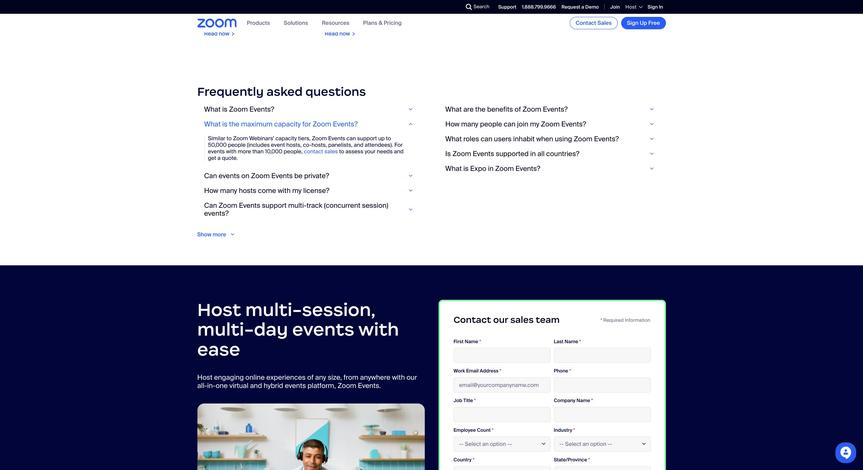 Task type: locate. For each thing, give the bounding box(es) containing it.
events up contact sales link
[[328, 135, 345, 142]]

support inside similar to zoom webinars' capacity tiers, zoom events can support up to 50,000 people (includes event hosts, co-hosts, panelists, and attendees). for events with more than 10,000 people,
[[357, 135, 377, 142]]

you right help
[[271, 7, 280, 14]]

people,
[[284, 148, 303, 155]]

plans
[[363, 19, 377, 27]]

2 can from the top
[[204, 201, 217, 210]]

our
[[493, 314, 508, 325], [407, 373, 417, 382]]

engaging
[[214, 373, 244, 382]]

* right phone
[[569, 368, 571, 374]]

what left are
[[445, 105, 462, 114]]

1 vertical spatial people
[[228, 141, 246, 149]]

1 horizontal spatial contact
[[576, 19, 596, 27]]

capacity left for
[[274, 120, 301, 128]]

sales left team
[[510, 314, 534, 325]]

1 vertical spatial more
[[213, 231, 226, 238]]

of inside the frequently asked questions element
[[515, 105, 521, 114]]

team
[[536, 314, 560, 325]]

* right industry on the bottom
[[573, 427, 575, 433]]

1 horizontal spatial my
[[530, 120, 539, 128]]

0 horizontal spatial hybrid
[[264, 381, 283, 390]]

many left hosts
[[220, 186, 237, 195]]

1 vertical spatial contact
[[454, 314, 491, 325]]

events inside the host engaging online experiences of any size, from anywhere with our all-in-one virtual and hybrid events platform, zoom events.
[[285, 381, 306, 390]]

contact sales link
[[304, 148, 338, 155]]

virtual
[[270, 14, 286, 21], [229, 381, 248, 390]]

2 horizontal spatial can
[[504, 120, 516, 128]]

0 vertical spatial in
[[530, 149, 536, 158]]

how for how many people can join my zoom events?
[[445, 120, 460, 128]]

sign left in
[[648, 4, 658, 10]]

* required information
[[601, 317, 650, 323]]

industry *
[[554, 427, 575, 433]]

0 vertical spatial of
[[515, 105, 521, 114]]

roles
[[463, 134, 479, 143]]

name for first
[[465, 338, 478, 344]]

1 horizontal spatial hybrid
[[336, 14, 351, 21]]

0 horizontal spatial can
[[347, 135, 356, 142]]

events down hosts
[[239, 201, 260, 210]]

None text field
[[454, 348, 551, 363], [554, 377, 651, 393], [454, 348, 551, 363], [554, 377, 651, 393]]

what
[[204, 105, 221, 114], [445, 105, 462, 114], [204, 120, 221, 128], [445, 134, 462, 143], [445, 164, 462, 173]]

events inside similar to zoom webinars' capacity tiers, zoom events can support up to 50,000 people (includes event hosts, co-hosts, panelists, and attendees). for events with more than 10,000 people,
[[328, 135, 345, 142]]

None text field
[[554, 348, 651, 363], [454, 407, 551, 422], [554, 407, 651, 422], [554, 348, 651, 363], [454, 407, 551, 422], [554, 407, 651, 422]]

can inside similar to zoom webinars' capacity tiers, zoom events can support up to 50,000 people (includes event hosts, co-hosts, panelists, and attendees). for events with more than 10,000 people,
[[347, 135, 356, 142]]

events. inside learn best practices and recommendations to help you host and manage a successful virtual experience with zoom events. read now
[[262, 20, 280, 27]]

zoom right using
[[574, 134, 593, 143]]

0 vertical spatial people
[[480, 120, 502, 128]]

campus
[[353, 14, 373, 21]]

host for host multi-session, multi-day events with ease
[[197, 298, 241, 321]]

1 can from the top
[[204, 171, 217, 180]]

support up your at the left top of the page
[[357, 135, 377, 142]]

* right address
[[500, 368, 501, 374]]

0 vertical spatial the
[[475, 105, 486, 114]]

host
[[281, 7, 292, 14]]

hosts,
[[286, 141, 302, 149], [312, 141, 327, 149]]

0 vertical spatial how
[[445, 120, 460, 128]]

all-
[[197, 381, 207, 390]]

0 horizontal spatial contact
[[454, 314, 491, 325]]

sign left the up
[[627, 19, 639, 27]]

0 vertical spatial virtual
[[270, 14, 286, 21]]

to inside find everything you need to know about planning and hosting online and hybrid campus events.
[[389, 0, 394, 8]]

now down experience
[[219, 30, 229, 37]]

0 horizontal spatial read now
[[325, 30, 350, 37]]

more left than on the left of page
[[238, 148, 251, 155]]

need
[[375, 0, 388, 8]]

you left "need"
[[365, 0, 374, 8]]

what is the maximum capacity for zoom events?
[[204, 120, 358, 128]]

1 vertical spatial virtual
[[229, 381, 248, 390]]

read down the request
[[566, 14, 579, 21]]

* right count
[[492, 427, 494, 433]]

1 horizontal spatial our
[[493, 314, 508, 325]]

0 vertical spatial many
[[461, 120, 478, 128]]

2 horizontal spatial a
[[582, 4, 584, 10]]

0 horizontal spatial online
[[245, 373, 265, 382]]

planning
[[341, 7, 363, 14]]

online right engaging
[[245, 373, 265, 382]]

many down are
[[461, 120, 478, 128]]

0 horizontal spatial read
[[204, 30, 218, 37]]

job title *
[[454, 397, 476, 404]]

search image
[[466, 4, 472, 10]]

and inside to assess your needs and get a quote.
[[394, 148, 404, 155]]

of inside the host engaging online experiences of any size, from anywhere with our all-in-one virtual and hybrid events platform, zoom events.
[[307, 373, 314, 382]]

a left the "demo"
[[582, 4, 584, 10]]

* right last
[[579, 338, 581, 344]]

sign for sign up free
[[627, 19, 639, 27]]

* right the company
[[591, 397, 593, 404]]

find
[[325, 0, 336, 8]]

how many people can join my zoom events?
[[445, 120, 586, 128]]

now down resources dropdown button at top
[[339, 30, 350, 37]]

is for zoom
[[222, 105, 227, 114]]

1 horizontal spatial online
[[395, 7, 410, 14]]

zoom up show more button on the left of the page
[[219, 201, 237, 210]]

capacity for for
[[274, 120, 301, 128]]

up
[[640, 19, 647, 27]]

2 vertical spatial host
[[197, 373, 212, 382]]

to left help
[[252, 7, 257, 14]]

1 horizontal spatial more
[[238, 148, 251, 155]]

1 hosts, from the left
[[286, 141, 302, 149]]

can up show more
[[204, 201, 217, 210]]

employee count *
[[454, 427, 494, 433]]

host inside host multi-session, multi-day events with ease
[[197, 298, 241, 321]]

manage
[[215, 14, 236, 21]]

how up events?
[[204, 186, 218, 195]]

zoom up contact sales link
[[312, 135, 327, 142]]

0 horizontal spatial events.
[[262, 20, 280, 27]]

in right the expo
[[488, 164, 494, 173]]

to right "need"
[[389, 0, 394, 8]]

online up pricing
[[395, 7, 410, 14]]

can left join
[[504, 120, 516, 128]]

with inside similar to zoom webinars' capacity tiers, zoom events can support up to 50,000 people (includes event hosts, co-hosts, panelists, and attendees). for events with more than 10,000 people,
[[226, 148, 236, 155]]

people down benefits
[[480, 120, 502, 128]]

is left the expo
[[463, 164, 469, 173]]

capacity inside similar to zoom webinars' capacity tiers, zoom events can support up to 50,000 people (includes event hosts, co-hosts, panelists, and attendees). for events with more than 10,000 people,
[[276, 135, 297, 142]]

tiers,
[[298, 135, 311, 142]]

email@yourcompanyname.com text field
[[454, 377, 551, 393]]

come
[[258, 186, 276, 195]]

zoom up what roles can users inhabit when using zoom events? dropdown button
[[541, 120, 560, 128]]

0 horizontal spatial many
[[220, 186, 237, 195]]

contact our sales team element
[[439, 300, 666, 470]]

about
[[325, 7, 339, 14]]

0 vertical spatial our
[[493, 314, 508, 325]]

1 horizontal spatial virtual
[[270, 14, 286, 21]]

read now down request a demo link
[[566, 14, 591, 21]]

session,
[[302, 298, 376, 321]]

how many hosts come with my license? button
[[204, 186, 418, 195]]

a right get at the top left of the page
[[218, 155, 221, 162]]

webinars'
[[249, 135, 274, 142]]

can right roles
[[481, 134, 492, 143]]

0 horizontal spatial the
[[229, 120, 239, 128]]

support inside the can zoom events support multi-track (concurrent session) events?
[[262, 201, 287, 210]]

1 vertical spatial events.
[[358, 381, 381, 390]]

what for what is zoom events?
[[204, 105, 221, 114]]

contact up first name *
[[454, 314, 491, 325]]

support down come
[[262, 201, 287, 210]]

online
[[395, 7, 410, 14], [245, 373, 265, 382]]

zoom right platform,
[[338, 381, 356, 390]]

zoom inside the host engaging online experiences of any size, from anywhere with our all-in-one virtual and hybrid events platform, zoom events.
[[338, 381, 356, 390]]

countries?
[[546, 149, 580, 158]]

0 horizontal spatial my
[[292, 186, 302, 195]]

0 vertical spatial support
[[357, 135, 377, 142]]

what up is
[[445, 134, 462, 143]]

zoom down help
[[246, 20, 261, 27]]

my right join
[[530, 120, 539, 128]]

events left be
[[271, 171, 293, 180]]

and down "learn"
[[204, 14, 214, 21]]

1 vertical spatial online
[[245, 373, 265, 382]]

1 vertical spatial can
[[204, 201, 217, 210]]

0 vertical spatial events.
[[262, 20, 280, 27]]

session)
[[362, 201, 388, 210]]

with inside host multi-session, multi-day events with ease
[[358, 318, 399, 341]]

virtual right one
[[229, 381, 248, 390]]

attendees).
[[365, 141, 393, 149]]

1 horizontal spatial many
[[461, 120, 478, 128]]

what up similar
[[204, 120, 221, 128]]

country *
[[454, 457, 475, 463]]

when
[[536, 134, 553, 143]]

contact for contact sales
[[576, 19, 596, 27]]

virtual right help
[[270, 14, 286, 21]]

0 vertical spatial hybrid
[[336, 14, 351, 21]]

to right similar
[[227, 135, 232, 142]]

state/province
[[554, 457, 587, 463]]

similar to zoom webinars' capacity tiers, zoom events can support up to 50,000 people (includes event hosts, co-hosts, panelists, and attendees). for events with more than 10,000 people,
[[208, 135, 403, 155]]

zoom inside learn best practices and recommendations to help you host and manage a successful virtual experience with zoom events. read now
[[246, 20, 261, 27]]

1 vertical spatial a
[[237, 14, 240, 21]]

what down frequently
[[204, 105, 221, 114]]

search image
[[466, 4, 472, 10]]

* left required on the right of page
[[601, 317, 602, 323]]

can up assess
[[347, 135, 356, 142]]

of left "any" on the left bottom of the page
[[307, 373, 314, 382]]

what down is
[[445, 164, 462, 173]]

2 vertical spatial a
[[218, 155, 221, 162]]

1 horizontal spatial a
[[237, 14, 240, 21]]

my down be
[[292, 186, 302, 195]]

0 horizontal spatial in
[[488, 164, 494, 173]]

0 horizontal spatial how
[[204, 186, 218, 195]]

show more button
[[197, 231, 240, 238]]

1 horizontal spatial of
[[515, 105, 521, 114]]

a right manage
[[237, 14, 240, 21]]

1 horizontal spatial now
[[339, 30, 350, 37]]

0 vertical spatial a
[[582, 4, 584, 10]]

of
[[515, 105, 521, 114], [307, 373, 314, 382]]

read inside read now link
[[566, 14, 579, 21]]

now
[[581, 14, 591, 21], [219, 30, 229, 37], [339, 30, 350, 37]]

contact
[[576, 19, 596, 27], [454, 314, 491, 325]]

in
[[530, 149, 536, 158], [488, 164, 494, 173]]

0 horizontal spatial of
[[307, 373, 314, 382]]

0 vertical spatial read now
[[566, 14, 591, 21]]

0 horizontal spatial sales
[[325, 148, 338, 155]]

1 vertical spatial read now
[[325, 30, 350, 37]]

events
[[328, 135, 345, 142], [473, 149, 494, 158], [271, 171, 293, 180], [239, 201, 260, 210]]

0 vertical spatial host
[[626, 4, 637, 10]]

a
[[582, 4, 584, 10], [237, 14, 240, 21], [218, 155, 221, 162]]

0 horizontal spatial our
[[407, 373, 417, 382]]

1 horizontal spatial events.
[[358, 381, 381, 390]]

state/province *
[[554, 457, 590, 463]]

know
[[395, 0, 409, 8]]

0 vertical spatial contact
[[576, 19, 596, 27]]

of for benefits
[[515, 105, 521, 114]]

* right "country"
[[473, 457, 475, 463]]

what for what roles can users inhabit when using zoom events?
[[445, 134, 462, 143]]

and inside similar to zoom webinars' capacity tiers, zoom events can support up to 50,000 people (includes event hosts, co-hosts, panelists, and attendees). for events with more than 10,000 people,
[[354, 141, 363, 149]]

read down resources dropdown button at top
[[325, 30, 338, 37]]

of up the "how many people can join my zoom events?"
[[515, 105, 521, 114]]

name right the company
[[577, 397, 590, 404]]

capacity
[[274, 120, 301, 128], [276, 135, 297, 142]]

2 horizontal spatial read
[[566, 14, 579, 21]]

the right are
[[475, 105, 486, 114]]

0 horizontal spatial now
[[219, 30, 229, 37]]

demo
[[585, 4, 599, 10]]

a inside to assess your needs and get a quote.
[[218, 155, 221, 162]]

is up similar
[[222, 120, 227, 128]]

0 vertical spatial online
[[395, 7, 410, 14]]

to left assess
[[339, 148, 344, 155]]

1 vertical spatial my
[[292, 186, 302, 195]]

1.888.799.9666 link
[[522, 4, 556, 10]]

zoom down supported
[[495, 164, 514, 173]]

can down get at the top left of the page
[[204, 171, 217, 180]]

1 vertical spatial is
[[222, 120, 227, 128]]

1 horizontal spatial hosts,
[[312, 141, 327, 149]]

0 vertical spatial can
[[204, 171, 217, 180]]

title
[[463, 397, 473, 404]]

1 vertical spatial support
[[262, 201, 287, 210]]

sales right contact
[[325, 148, 338, 155]]

people up quote. at the left top of page
[[228, 141, 246, 149]]

1 vertical spatial in
[[488, 164, 494, 173]]

products
[[247, 19, 270, 27]]

1 horizontal spatial support
[[357, 135, 377, 142]]

0 horizontal spatial support
[[262, 201, 287, 210]]

is down frequently
[[222, 105, 227, 114]]

name right 'first'
[[465, 338, 478, 344]]

contact sales
[[576, 19, 612, 27]]

1 vertical spatial capacity
[[276, 135, 297, 142]]

and right 'needs'
[[394, 148, 404, 155]]

2 horizontal spatial now
[[581, 14, 591, 21]]

read now
[[566, 14, 591, 21], [325, 30, 350, 37]]

and up 'plans'
[[364, 7, 373, 14]]

zoom right on
[[251, 171, 270, 180]]

1 horizontal spatial how
[[445, 120, 460, 128]]

host for host engaging online experiences of any size, from anywhere with our all-in-one virtual and hybrid events platform, zoom events.
[[197, 373, 212, 382]]

contact
[[304, 148, 323, 155]]

1 vertical spatial our
[[407, 373, 417, 382]]

1 vertical spatial hybrid
[[264, 381, 283, 390]]

capacity up people,
[[276, 135, 297, 142]]

hybrid
[[336, 14, 351, 21], [264, 381, 283, 390]]

zoom right is
[[453, 149, 471, 158]]

first name *
[[454, 338, 481, 344]]

2 vertical spatial is
[[463, 164, 469, 173]]

read now down the resources on the top left of the page
[[325, 30, 350, 37]]

any
[[315, 373, 326, 382]]

contact down request a demo
[[576, 19, 596, 27]]

1 horizontal spatial read now
[[566, 14, 591, 21]]

1 horizontal spatial you
[[365, 0, 374, 8]]

people inside similar to zoom webinars' capacity tiers, zoom events can support up to 50,000 people (includes event hosts, co-hosts, panelists, and attendees). for events with more than 10,000 people,
[[228, 141, 246, 149]]

many
[[461, 120, 478, 128], [220, 186, 237, 195]]

join link
[[610, 4, 620, 10]]

now down request a demo
[[581, 14, 591, 21]]

1 vertical spatial sales
[[510, 314, 534, 325]]

the down what is zoom events? at the top of the page
[[229, 120, 239, 128]]

is
[[445, 149, 451, 158]]

and down find
[[325, 14, 334, 21]]

1 vertical spatial how
[[204, 186, 218, 195]]

None search field
[[441, 1, 467, 12]]

in left "all"
[[530, 149, 536, 158]]

and right engaging
[[250, 381, 262, 390]]

read down zoom logo
[[204, 30, 218, 37]]

sign up free
[[627, 19, 660, 27]]

1 vertical spatial host
[[197, 298, 241, 321]]

0 horizontal spatial virtual
[[229, 381, 248, 390]]

1 vertical spatial sign
[[627, 19, 639, 27]]

1 horizontal spatial the
[[475, 105, 486, 114]]

1 vertical spatial many
[[220, 186, 237, 195]]

search
[[474, 3, 489, 10]]

1 vertical spatial of
[[307, 373, 314, 382]]

0 vertical spatial is
[[222, 105, 227, 114]]

0 vertical spatial sales
[[325, 148, 338, 155]]

0 horizontal spatial you
[[271, 7, 280, 14]]

request a demo link
[[562, 4, 599, 10]]

the for benefits
[[475, 105, 486, 114]]

how up is
[[445, 120, 460, 128]]

0 horizontal spatial people
[[228, 141, 246, 149]]

1 vertical spatial the
[[229, 120, 239, 128]]

and up successful at the top left
[[258, 0, 267, 8]]

on
[[241, 171, 249, 180]]

what for what is expo in zoom events?
[[445, 164, 462, 173]]

you
[[365, 0, 374, 8], [271, 7, 280, 14]]

events up the expo
[[473, 149, 494, 158]]

can for can events on zoom events be private?
[[204, 171, 217, 180]]

name right last
[[565, 338, 578, 344]]

contact sales link
[[570, 17, 618, 29]]

events
[[208, 148, 225, 155], [219, 171, 240, 180], [292, 318, 354, 341], [285, 381, 306, 390]]

events. inside the host engaging online experiences of any size, from anywhere with our all-in-one virtual and hybrid events platform, zoom events.
[[358, 381, 381, 390]]

0 vertical spatial my
[[530, 120, 539, 128]]

your
[[365, 148, 376, 155]]

zoom inside the can zoom events support multi-track (concurrent session) events?
[[219, 201, 237, 210]]

0 horizontal spatial a
[[218, 155, 221, 162]]

1 horizontal spatial sign
[[648, 4, 658, 10]]

sales
[[325, 148, 338, 155], [510, 314, 534, 325]]

what is expo in zoom events?
[[445, 164, 540, 173]]

0 vertical spatial sign
[[648, 4, 658, 10]]

0 horizontal spatial hosts,
[[286, 141, 302, 149]]

can inside the can zoom events support multi-track (concurrent session) events?
[[204, 201, 217, 210]]

contact our sales team
[[454, 314, 560, 325]]

and left your at the left top of the page
[[354, 141, 363, 149]]

0 vertical spatial more
[[238, 148, 251, 155]]

is for expo
[[463, 164, 469, 173]]

asked
[[267, 84, 303, 99]]

practices
[[233, 0, 256, 8]]

what are the benefits of zoom events?
[[445, 105, 568, 114]]

0 vertical spatial capacity
[[274, 120, 301, 128]]

more right show
[[213, 231, 226, 238]]

expo
[[470, 164, 486, 173]]

host inside the host engaging online experiences of any size, from anywhere with our all-in-one virtual and hybrid events platform, zoom events.
[[197, 373, 212, 382]]

1 horizontal spatial people
[[480, 120, 502, 128]]



Task type: describe. For each thing, give the bounding box(es) containing it.
email
[[466, 368, 479, 374]]

events inside the can zoom events support multi-track (concurrent session) events?
[[239, 201, 260, 210]]

zoom up join
[[523, 105, 541, 114]]

recommendations
[[204, 7, 251, 14]]

company
[[554, 397, 576, 404]]

learn best practices and recommendations to help you host and manage a successful virtual experience with zoom events. read now
[[204, 0, 292, 37]]

zoom logo image
[[197, 19, 237, 27]]

my for zoom
[[530, 120, 539, 128]]

learn
[[204, 0, 219, 8]]

is for the
[[222, 120, 227, 128]]

host button
[[626, 4, 642, 10]]

our inside the host engaging online experiences of any size, from anywhere with our all-in-one virtual and hybrid events platform, zoom events.
[[407, 373, 417, 382]]

a inside learn best practices and recommendations to help you host and manage a successful virtual experience with zoom events. read now
[[237, 14, 240, 21]]

many for people
[[461, 120, 478, 128]]

than
[[252, 148, 264, 155]]

host engaging online experiences of any size, from anywhere with our all-in-one virtual and hybrid events platform, zoom events.
[[197, 373, 417, 390]]

can for can zoom events support multi-track (concurrent session) events?
[[204, 201, 217, 210]]

the for maximum
[[229, 120, 239, 128]]

free
[[648, 19, 660, 27]]

co-
[[303, 141, 312, 149]]

be
[[294, 171, 303, 180]]

license?
[[303, 186, 329, 195]]

phone
[[554, 368, 568, 374]]

now inside learn best practices and recommendations to help you host and manage a successful virtual experience with zoom events. read now
[[219, 30, 229, 37]]

online inside find everything you need to know about planning and hosting online and hybrid campus events.
[[395, 7, 410, 14]]

(concurrent
[[324, 201, 360, 210]]

how for how many hosts come with my license?
[[204, 186, 218, 195]]

host for host dropdown button on the right of page
[[626, 4, 637, 10]]

1 horizontal spatial read
[[325, 30, 338, 37]]

with inside learn best practices and recommendations to help you host and manage a successful virtual experience with zoom events. read now
[[234, 20, 244, 27]]

resources
[[322, 19, 349, 27]]

(includes
[[247, 141, 270, 149]]

everything
[[337, 0, 363, 8]]

what for what is the maximum capacity for zoom events?
[[204, 120, 221, 128]]

join
[[610, 4, 620, 10]]

country
[[454, 457, 472, 463]]

now inside read now link
[[581, 14, 591, 21]]

successful
[[242, 14, 269, 21]]

contact for contact our sales team
[[454, 314, 491, 325]]

what is zoom events? button
[[204, 105, 418, 114]]

private?
[[304, 171, 329, 180]]

ease
[[197, 338, 240, 360]]

all
[[538, 149, 545, 158]]

last name *
[[554, 338, 581, 344]]

assess
[[346, 148, 363, 155]]

in-
[[207, 381, 216, 390]]

0 horizontal spatial more
[[213, 231, 226, 238]]

events inside host multi-session, multi-day events with ease
[[292, 318, 354, 341]]

&
[[379, 19, 383, 27]]

benefits
[[487, 105, 513, 114]]

1 horizontal spatial can
[[481, 134, 492, 143]]

for
[[395, 141, 403, 149]]

address
[[480, 368, 499, 374]]

more inside similar to zoom webinars' capacity tiers, zoom events can support up to 50,000 people (includes event hosts, co-hosts, panelists, and attendees). for events with more than 10,000 people,
[[238, 148, 251, 155]]

show more
[[197, 231, 226, 238]]

information
[[625, 317, 650, 323]]

my for license?
[[292, 186, 302, 195]]

to inside to assess your needs and get a quote.
[[339, 148, 344, 155]]

hybrid inside find everything you need to know about planning and hosting online and hybrid campus events.
[[336, 14, 351, 21]]

resources button
[[322, 19, 349, 27]]

events.
[[374, 14, 393, 21]]

name for company
[[577, 397, 590, 404]]

supported
[[496, 149, 529, 158]]

hosts
[[239, 186, 256, 195]]

zoom down frequently
[[229, 105, 248, 114]]

multi- inside the can zoom events support multi-track (concurrent session) events?
[[288, 201, 307, 210]]

read inside learn best practices and recommendations to help you host and manage a successful virtual experience with zoom events. read now
[[204, 30, 218, 37]]

zoom left webinars'
[[233, 135, 248, 142]]

1 horizontal spatial in
[[530, 149, 536, 158]]

from
[[344, 373, 358, 382]]

first
[[454, 338, 464, 344]]

in
[[659, 4, 663, 10]]

maximum
[[241, 120, 273, 128]]

sales inside the frequently asked questions element
[[325, 148, 338, 155]]

what for what are the benefits of zoom events?
[[445, 105, 462, 114]]

hosting
[[375, 7, 394, 14]]

are
[[463, 105, 474, 114]]

what is the maximum capacity for zoom events? button
[[204, 120, 418, 128]]

hybrid inside the host engaging online experiences of any size, from anywhere with our all-in-one virtual and hybrid events platform, zoom events.
[[264, 381, 283, 390]]

solutions
[[284, 19, 308, 27]]

* right title
[[474, 397, 476, 404]]

of for experiences
[[307, 373, 314, 382]]

event
[[271, 141, 285, 149]]

name for last
[[565, 338, 578, 344]]

work email address *
[[454, 368, 501, 374]]

plans & pricing link
[[363, 19, 402, 27]]

plans & pricing
[[363, 19, 402, 27]]

1 horizontal spatial sales
[[510, 314, 534, 325]]

zoom right for
[[313, 120, 331, 128]]

2 hosts, from the left
[[312, 141, 327, 149]]

help
[[258, 7, 270, 14]]

virtual inside the host engaging online experiences of any size, from anywhere with our all-in-one virtual and hybrid events platform, zoom events.
[[229, 381, 248, 390]]

panelists,
[[328, 141, 353, 149]]

* right the state/province at right
[[588, 457, 590, 463]]

read now link
[[559, 0, 666, 44]]

host multi-session, multi-day events with ease
[[197, 298, 399, 360]]

can events on zoom events be private?
[[204, 171, 329, 180]]

to assess your needs and get a quote.
[[208, 148, 404, 162]]

online inside the host engaging online experiences of any size, from anywhere with our all-in-one virtual and hybrid events platform, zoom events.
[[245, 373, 265, 382]]

track
[[307, 201, 322, 210]]

show
[[197, 231, 211, 238]]

with inside the host engaging online experiences of any size, from anywhere with our all-in-one virtual and hybrid events platform, zoom events.
[[392, 373, 405, 382]]

* right 'first'
[[479, 338, 481, 344]]

request
[[562, 4, 580, 10]]

sign up free link
[[621, 17, 666, 29]]

many for hosts
[[220, 186, 237, 195]]

get
[[208, 155, 216, 162]]

employee
[[454, 427, 476, 433]]

size,
[[328, 373, 342, 382]]

up
[[378, 135, 385, 142]]

phone *
[[554, 368, 571, 374]]

contact sales
[[304, 148, 338, 155]]

frequently
[[197, 84, 264, 99]]

industry
[[554, 427, 572, 433]]

sales
[[598, 19, 612, 27]]

you inside find everything you need to know about planning and hosting online and hybrid campus events.
[[365, 0, 374, 8]]

virtual inside learn best practices and recommendations to help you host and manage a successful virtual experience with zoom events. read now
[[270, 14, 286, 21]]

what roles can users inhabit when using zoom events? button
[[445, 134, 659, 143]]

can zoom events support multi-track (concurrent session) events? button
[[204, 201, 418, 218]]

sign for sign in
[[648, 4, 658, 10]]

can events on zoom events be private? button
[[204, 171, 418, 180]]

capacity for tiers,
[[276, 135, 297, 142]]

to inside learn best practices and recommendations to help you host and manage a successful virtual experience with zoom events. read now
[[252, 7, 257, 14]]

count
[[477, 427, 491, 433]]

join
[[517, 120, 528, 128]]

required
[[604, 317, 624, 323]]

last
[[554, 338, 564, 344]]

users
[[494, 134, 512, 143]]

quote.
[[222, 155, 238, 162]]

events inside similar to zoom webinars' capacity tiers, zoom events can support up to 50,000 people (includes event hosts, co-hosts, panelists, and attendees). for events with more than 10,000 people,
[[208, 148, 225, 155]]

frequently asked questions element
[[197, 84, 666, 238]]

to right up
[[386, 135, 391, 142]]

you inside learn best practices and recommendations to help you host and manage a successful virtual experience with zoom events. read now
[[271, 7, 280, 14]]

and inside the host engaging online experiences of any size, from anywhere with our all-in-one virtual and hybrid events platform, zoom events.
[[250, 381, 262, 390]]

job
[[454, 397, 462, 404]]



Task type: vqa. For each thing, say whether or not it's contained in the screenshot.


